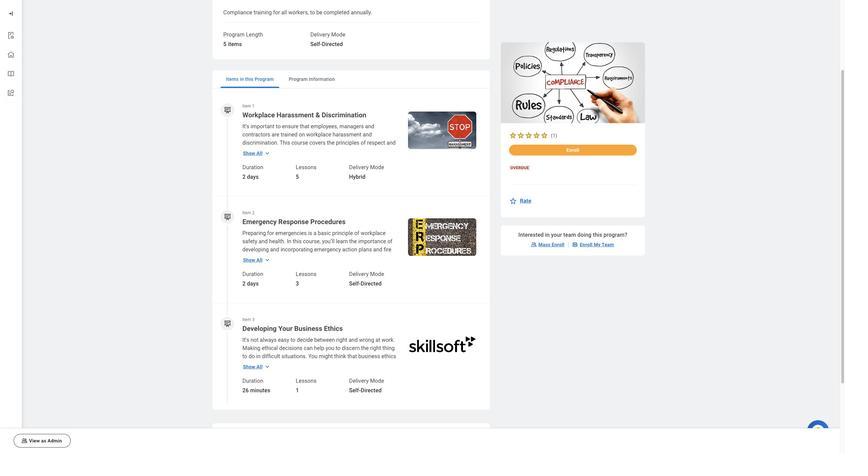 Task type: locate. For each thing, give the bounding box(es) containing it.
1 show all from the top
[[243, 151, 263, 156]]

0 vertical spatial show all button
[[243, 148, 271, 159]]

chevron down small image down difficult
[[264, 364, 271, 371]]

transformation import image
[[8, 10, 14, 17]]

2 up emergency
[[252, 211, 255, 216]]

program?
[[604, 232, 628, 239]]

mode down "maintenance"
[[370, 271, 385, 278]]

this up incorporating
[[293, 239, 302, 245]]

how up overcome
[[253, 403, 263, 409]]

media classroom image inside view as admin button
[[21, 438, 28, 445]]

workplace
[[307, 132, 332, 138], [361, 230, 386, 237]]

approaches
[[348, 387, 377, 393]]

0 horizontal spatial course,
[[280, 378, 297, 385]]

a inside it's not always easy to decide between right and wrong at work. making ethical decisions can help you to discern the right thing to do in difficult situations. you might think that business ethics are only an issue for upper management, but in fact, every employee should understand the importance of ethical decision making. in this course, you'll learn some common myths about business ethics. you'll learn about different approaches to ethics, the values and standards in a typical code of conduct, and how to develop your own code. you'll also learn ways to overcome obstacles to ethical behavior and steps for making ethical decisions.
[[328, 395, 331, 401]]

workplace
[[243, 111, 275, 119]]

show down developing
[[243, 258, 256, 263]]

0 vertical spatial your
[[552, 232, 563, 239]]

are inside it's not always easy to decide between right and wrong at work. making ethical decisions can help you to discern the right thing to do in difficult situations. you might think that business ethics are only an issue for upper management, but in fact, every employee should understand the importance of ethical decision making. in this course, you'll learn some common myths about business ethics. you'll learn about different approaches to ethics, the values and standards in a typical code of conduct, and how to develop your own code. you'll also learn ways to overcome obstacles to ethical behavior and steps for making ethical decisions.
[[243, 362, 250, 368]]

mass enroll link
[[528, 240, 569, 251]]

star image up overdue
[[510, 132, 517, 140]]

1 vertical spatial your
[[291, 403, 302, 409]]

of left respect
[[361, 140, 366, 146]]

5
[[224, 41, 227, 48], [296, 174, 299, 180]]

0 horizontal spatial in
[[263, 378, 268, 385]]

show down discrimination. at the top
[[243, 151, 256, 156]]

good left exit
[[243, 271, 255, 278]]

enroll button
[[510, 145, 637, 156]]

making
[[243, 346, 261, 352]]

directed for developing your business ethics
[[361, 388, 382, 394]]

workplace up fire on the bottom of page
[[361, 230, 386, 237]]

show all button for workplace harassment & discrimination
[[243, 148, 271, 159]]

1 horizontal spatial course,
[[303, 239, 321, 245]]

it's important to ensure that employees, managers and contractors are trained on workplace harassment and discrimination. this course covers the principles of respect and fairness, how to differentiate different types of harassment and intent versus perception.
[[243, 123, 396, 163]]

show all down do
[[243, 365, 263, 370]]

0 vertical spatial all
[[257, 151, 263, 156]]

delivery down "maintenance"
[[349, 271, 369, 278]]

1 course image from the top
[[223, 106, 232, 115]]

issue
[[270, 362, 283, 368]]

1 chevron down small image from the top
[[264, 150, 271, 157]]

1 down you'll
[[296, 388, 299, 394]]

2 vertical spatial show
[[243, 365, 256, 370]]

0 horizontal spatial are
[[243, 362, 250, 368]]

1 for workplace
[[252, 104, 255, 109]]

3 chevron down small image from the top
[[264, 364, 271, 371]]

1 vertical spatial that
[[348, 354, 357, 360]]

duration for workplace
[[243, 164, 264, 171]]

show all button for developing your business ethics
[[243, 362, 271, 373]]

item up developing
[[243, 318, 251, 323]]

3 lessons from the top
[[296, 378, 317, 385]]

item for developing your business ethics
[[243, 318, 251, 323]]

types
[[335, 148, 348, 154]]

0 horizontal spatial you'll
[[283, 387, 296, 393]]

that inside it's important to ensure that employees, managers and contractors are trained on workplace harassment and discrimination. this course covers the principles of respect and fairness, how to differentiate different types of harassment and intent versus perception.
[[300, 123, 310, 130]]

2 for emergency response procedures
[[243, 281, 246, 287]]

1 vertical spatial are
[[342, 255, 349, 261]]

situations.
[[282, 354, 307, 360]]

ethical down fact,
[[359, 370, 375, 377]]

plans
[[359, 247, 372, 253], [327, 255, 340, 261]]

2 item from the top
[[243, 211, 251, 216]]

days for emergency response procedures
[[247, 281, 259, 287]]

completed
[[324, 9, 350, 16]]

1 vertical spatial right
[[370, 346, 382, 352]]

0 vertical spatial 5
[[224, 41, 227, 48]]

0 vertical spatial duration 2 days
[[243, 164, 264, 180]]

1 duration from the top
[[243, 164, 264, 171]]

of down elements
[[388, 263, 393, 270]]

right
[[337, 337, 348, 344], [370, 346, 382, 352]]

days
[[247, 174, 259, 180], [247, 281, 259, 287]]

the right covers
[[327, 140, 335, 146]]

of
[[361, 140, 366, 146], [350, 148, 355, 154], [355, 230, 360, 237], [388, 239, 393, 245], [243, 263, 248, 270], [388, 263, 393, 270], [352, 370, 357, 377], [363, 395, 368, 401]]

enroll for enroll my team
[[580, 242, 593, 248]]

enroll for enroll
[[567, 148, 580, 153]]

2 horizontal spatial a
[[328, 395, 331, 401]]

1 vertical spatial days
[[247, 281, 259, 287]]

1 all from the top
[[257, 151, 263, 156]]

delivery mode self-directed for emergency response procedures
[[349, 271, 385, 287]]

2 all from the top
[[257, 258, 263, 263]]

business up the every
[[359, 354, 380, 360]]

course image down items
[[223, 106, 232, 115]]

mode inside delivery mode hybrid
[[370, 164, 385, 171]]

delivery mode self-directed down be
[[311, 31, 346, 48]]

1 vertical spatial all
[[257, 258, 263, 263]]

making.
[[243, 378, 262, 385]]

2 vertical spatial 2
[[243, 281, 246, 287]]

self- down be
[[311, 41, 322, 48]]

0 vertical spatial different
[[313, 148, 334, 154]]

show all
[[243, 151, 263, 156], [243, 258, 263, 263], [243, 365, 263, 370]]

show all button down developing
[[243, 255, 271, 266]]

course, down the is
[[303, 239, 321, 245]]

workplace inside 'preparing for emergencies is a basic principle of workplace safety and health. in this course, you'll learn the importance of developing and incorporating emergency action plans and fire prevention plans. we'll cover when plans are required, elements of a good evacuation plan, and the design and maintenance of good exit routes.'
[[361, 230, 386, 237]]

1 up enroll button at the right top of the page
[[553, 133, 556, 138]]

1 vertical spatial duration 2 days
[[243, 271, 264, 287]]

program length 5 items
[[224, 31, 263, 48]]

duration 2 days down intent
[[243, 164, 264, 180]]

of down approaches
[[363, 395, 368, 401]]

program information button
[[284, 70, 341, 88]]

media classroom image inside mass enroll link
[[531, 242, 538, 249]]

only
[[252, 362, 262, 368]]

the down 'wrong'
[[361, 346, 369, 352]]

course image
[[223, 320, 232, 329]]

ethics
[[382, 354, 397, 360]]

0 vertical spatial 2
[[243, 174, 246, 180]]

0 vertical spatial right
[[337, 337, 348, 344]]

developing
[[243, 325, 277, 333]]

item
[[243, 104, 251, 109], [243, 211, 251, 216], [243, 318, 251, 323]]

to left do
[[243, 354, 248, 360]]

mode for workplace harassment & discrimination
[[370, 164, 385, 171]]

action
[[343, 247, 358, 253]]

mode down "decision" at the left of the page
[[370, 378, 385, 385]]

steps
[[349, 411, 363, 418]]

show down do
[[243, 365, 256, 370]]

1 horizontal spatial workplace
[[361, 230, 386, 237]]

1 duration 2 days from the top
[[243, 164, 264, 180]]

3 up developing
[[252, 318, 255, 323]]

conduct,
[[369, 395, 390, 401]]

right up the discern
[[337, 337, 348, 344]]

are inside 'preparing for emergencies is a basic principle of workplace safety and health. in this course, you'll learn the importance of developing and incorporating emergency action plans and fire prevention plans. we'll cover when plans are required, elements of a good evacuation plan, and the design and maintenance of good exit routes.'
[[342, 255, 349, 261]]

0 horizontal spatial right
[[337, 337, 348, 344]]

0 vertical spatial are
[[272, 132, 280, 138]]

thing
[[383, 346, 395, 352]]

some
[[326, 378, 339, 385]]

star image left (
[[533, 132, 541, 140]]

covers
[[310, 140, 326, 146]]

that inside it's not always easy to decide between right and wrong at work. making ethical decisions can help you to discern the right thing to do in difficult situations. you might think that business ethics are only an issue for upper management, but in fact, every employee should understand the importance of ethical decision making. in this course, you'll learn some common myths about business ethics. you'll learn about different approaches to ethics, the values and standards in a typical code of conduct, and how to develop your own code. you'll also learn ways to overcome obstacles to ethical behavior and steps for making ethical decisions.
[[348, 354, 357, 360]]

0 vertical spatial chevron down small image
[[264, 150, 271, 157]]

in up code.
[[322, 395, 326, 401]]

for up health.
[[267, 230, 274, 237]]

for inside 'preparing for emergencies is a basic principle of workplace safety and health. in this course, you'll learn the importance of developing and incorporating emergency action plans and fire prevention plans. we'll cover when plans are required, elements of a good evacuation plan, and the design and maintenance of good exit routes.'
[[267, 230, 274, 237]]

tab list
[[213, 70, 490, 89]]

2 vertical spatial show all button
[[243, 362, 271, 373]]

an
[[263, 362, 269, 368]]

enroll inside button
[[567, 148, 580, 153]]

program up items
[[224, 31, 245, 38]]

versus
[[258, 156, 274, 163]]

items
[[228, 41, 242, 48]]

plans up design
[[327, 255, 340, 261]]

doing
[[578, 232, 592, 239]]

delivery
[[311, 31, 330, 38], [349, 164, 369, 171], [349, 271, 369, 278], [349, 378, 369, 385]]

workers,
[[289, 9, 309, 16]]

think
[[335, 354, 346, 360]]

1 vertical spatial item
[[243, 211, 251, 216]]

0 vertical spatial good
[[253, 263, 266, 270]]

delivery mode self-directed
[[311, 31, 346, 48], [349, 271, 385, 287], [349, 378, 385, 394]]

0 vertical spatial course,
[[303, 239, 321, 245]]

1 vertical spatial duration
[[243, 271, 264, 278]]

0 vertical spatial course image
[[223, 106, 232, 115]]

delivery for business
[[349, 378, 369, 385]]

2 show all button from the top
[[243, 255, 271, 266]]

good
[[253, 263, 266, 270], [243, 271, 255, 278]]

1 horizontal spatial right
[[370, 346, 382, 352]]

chevron down small image down developing
[[264, 257, 271, 264]]

show for emergency
[[243, 258, 256, 263]]

1 vertical spatial how
[[253, 403, 263, 409]]

0 horizontal spatial 3
[[252, 318, 255, 323]]

you
[[326, 346, 335, 352]]

home image
[[7, 51, 15, 59]]

0 vertical spatial show all
[[243, 151, 263, 156]]

lessons for discrimination
[[296, 164, 317, 171]]

3 duration from the top
[[243, 378, 264, 385]]

5 down the "perception."
[[296, 174, 299, 180]]

)
[[556, 133, 558, 138]]

0 vertical spatial 1
[[252, 104, 255, 109]]

program inside program length 5 items
[[224, 31, 245, 38]]

star image inside the rate button
[[510, 197, 518, 206]]

you'll
[[283, 387, 296, 393], [329, 403, 342, 409]]

1 vertical spatial chevron down small image
[[264, 257, 271, 264]]

2 days from the top
[[247, 281, 259, 287]]

interested in your team doing this program?
[[519, 232, 628, 239]]

1 vertical spatial harassment
[[356, 148, 385, 154]]

3 inside item 3 developing your business ethics
[[252, 318, 255, 323]]

this inside button
[[245, 77, 254, 82]]

1 vertical spatial show
[[243, 258, 256, 263]]

show all for developing your business ethics
[[243, 365, 263, 370]]

employee
[[243, 370, 266, 377]]

important
[[251, 123, 275, 130]]

1 vertical spatial workplace
[[361, 230, 386, 237]]

tab list containing items in this program
[[213, 70, 490, 89]]

1 days from the top
[[247, 174, 259, 180]]

1 vertical spatial 2
[[252, 211, 255, 216]]

delivery up hybrid
[[349, 164, 369, 171]]

0 horizontal spatial media classroom image
[[21, 438, 28, 445]]

2 vertical spatial a
[[328, 395, 331, 401]]

of right the principle at the bottom of the page
[[355, 230, 360, 237]]

show all button
[[243, 148, 271, 159], [243, 255, 271, 266], [243, 362, 271, 373]]

item for workplace harassment & discrimination
[[243, 104, 251, 109]]

1
[[252, 104, 255, 109], [553, 133, 556, 138], [296, 388, 299, 394]]

delivery mode self-directed down "maintenance"
[[349, 271, 385, 287]]

1 vertical spatial media classroom image
[[21, 438, 28, 445]]

it's
[[243, 337, 250, 344]]

0 horizontal spatial 5
[[224, 41, 227, 48]]

1 horizontal spatial 5
[[296, 174, 299, 180]]

are left trained
[[272, 132, 280, 138]]

the down management,
[[314, 370, 322, 377]]

1 vertical spatial importance
[[323, 370, 351, 377]]

course, down understand
[[280, 378, 297, 385]]

are inside it's important to ensure that employees, managers and contractors are trained on workplace harassment and discrimination. this course covers the principles of respect and fairness, how to differentiate different types of harassment and intent versus perception.
[[272, 132, 280, 138]]

self- for developing your business ethics
[[349, 388, 361, 394]]

0 horizontal spatial 1
[[252, 104, 255, 109]]

about
[[380, 378, 394, 385], [311, 387, 325, 393]]

1 vertical spatial show all button
[[243, 255, 271, 266]]

course, inside it's not always easy to decide between right and wrong at work. making ethical decisions can help you to discern the right thing to do in difficult situations. you might think that business ethics are only an issue for upper management, but in fact, every employee should understand the importance of ethical decision making. in this course, you'll learn some common myths about business ethics. you'll learn about different approaches to ethics, the values and standards in a typical code of conduct, and how to develop your own code. you'll also learn ways to overcome obstacles to ethical behavior and steps for making ethical decisions.
[[280, 378, 297, 385]]

ensure
[[282, 123, 299, 130]]

5 inside program length 5 items
[[224, 41, 227, 48]]

0 vertical spatial item
[[243, 104, 251, 109]]

decide
[[297, 337, 313, 344]]

report parameter image
[[7, 31, 15, 40]]

importance up fire on the bottom of page
[[359, 239, 386, 245]]

intent
[[243, 156, 256, 163]]

learn up steps
[[355, 403, 367, 409]]

ethical up difficult
[[262, 346, 278, 352]]

item inside item 3 developing your business ethics
[[243, 318, 251, 323]]

annually.
[[351, 9, 373, 16]]

duration for developing
[[243, 378, 264, 385]]

fact,
[[358, 362, 368, 368]]

program right items
[[255, 77, 274, 82]]

duration inside duration 26 minutes
[[243, 378, 264, 385]]

in
[[287, 239, 292, 245], [263, 378, 268, 385]]

1 vertical spatial course,
[[280, 378, 297, 385]]

of down prevention
[[243, 263, 248, 270]]

0 horizontal spatial star image
[[510, 132, 517, 140]]

delivery mode self-directed for developing your business ethics
[[349, 378, 385, 394]]

0 vertical spatial 3
[[296, 281, 299, 287]]

you'll down typical
[[329, 403, 342, 409]]

star image
[[517, 132, 525, 140], [525, 132, 533, 140], [541, 132, 549, 140], [510, 197, 518, 206]]

should
[[268, 370, 284, 377]]

1 horizontal spatial about
[[380, 378, 394, 385]]

0 horizontal spatial how
[[253, 403, 263, 409]]

3 inside the lessons 3
[[296, 281, 299, 287]]

1 horizontal spatial enroll
[[567, 148, 580, 153]]

1 show all button from the top
[[243, 148, 271, 159]]

3 item from the top
[[243, 318, 251, 323]]

0 horizontal spatial that
[[300, 123, 310, 130]]

you'll up values
[[283, 387, 296, 393]]

book open image
[[7, 70, 15, 78]]

1 horizontal spatial importance
[[359, 239, 386, 245]]

item 3 developing your business ethics
[[243, 318, 343, 333]]

1 vertical spatial different
[[326, 387, 347, 393]]

0 vertical spatial show
[[243, 151, 256, 156]]

your up mass enroll
[[552, 232, 563, 239]]

show all down developing
[[243, 258, 263, 263]]

1 vertical spatial about
[[311, 387, 325, 393]]

learn down the principle at the bottom of the page
[[336, 239, 348, 245]]

delivery inside delivery mode hybrid
[[349, 164, 369, 171]]

1 horizontal spatial that
[[348, 354, 357, 360]]

develop
[[271, 403, 290, 409]]

mass enroll
[[539, 242, 565, 248]]

harassment
[[333, 132, 362, 138], [356, 148, 385, 154]]

1 inside the lessons 1
[[296, 388, 299, 394]]

harassment up principles
[[333, 132, 362, 138]]

admin
[[48, 439, 62, 444]]

different down covers
[[313, 148, 334, 154]]

1 horizontal spatial in
[[287, 239, 292, 245]]

making
[[372, 411, 390, 418]]

in inside 'preparing for emergencies is a basic principle of workplace safety and health. in this course, you'll learn the importance of developing and incorporating emergency action plans and fire prevention plans. we'll cover when plans are required, elements of a good evacuation plan, and the design and maintenance of good exit routes.'
[[287, 239, 292, 245]]

2 down prevention
[[243, 281, 246, 287]]

media classroom image
[[531, 242, 538, 249], [21, 438, 28, 445]]

2 vertical spatial item
[[243, 318, 251, 323]]

2 course image from the top
[[223, 213, 232, 222]]

lessons 3
[[296, 271, 317, 287]]

duration 2 days
[[243, 164, 264, 180], [243, 271, 264, 287]]

different
[[313, 148, 334, 154], [326, 387, 347, 393]]

items in this program
[[226, 77, 274, 82]]

program left information
[[289, 77, 308, 82]]

2 lessons from the top
[[296, 271, 317, 278]]

0 horizontal spatial importance
[[323, 370, 351, 377]]

chevron down small image for developing
[[264, 364, 271, 371]]

show all button down do
[[243, 362, 271, 373]]

this inside it's not always easy to decide between right and wrong at work. making ethical decisions can help you to discern the right thing to do in difficult situations. you might think that business ethics are only an issue for upper management, but in fact, every employee should understand the importance of ethical decision making. in this course, you'll learn some common myths about business ethics. you'll learn about different approaches to ethics, the values and standards in a typical code of conduct, and how to develop your own code. you'll also learn ways to overcome obstacles to ethical behavior and steps for making ethical decisions.
[[269, 378, 278, 385]]

chevron down small image down discrimination. at the top
[[264, 150, 271, 157]]

1 vertical spatial course image
[[223, 213, 232, 222]]

to up conduct,
[[378, 387, 383, 393]]

all down discrimination. at the top
[[257, 151, 263, 156]]

2 vertical spatial all
[[257, 365, 263, 370]]

your left own
[[291, 403, 302, 409]]

0 vertical spatial plans
[[359, 247, 372, 253]]

this right items
[[245, 77, 254, 82]]

for
[[273, 9, 280, 16], [267, 230, 274, 237], [285, 362, 292, 368], [364, 411, 371, 418]]

not
[[251, 337, 259, 344]]

to
[[310, 9, 315, 16], [276, 123, 281, 130], [276, 148, 281, 154], [291, 337, 296, 344], [336, 346, 341, 352], [243, 354, 248, 360], [378, 387, 383, 393], [265, 403, 270, 409], [382, 403, 387, 409], [293, 411, 298, 418]]

1 star image from the left
[[510, 132, 517, 140]]

different inside it's not always easy to decide between right and wrong at work. making ethical decisions can help you to discern the right thing to do in difficult situations. you might think that business ethics are only an issue for upper management, but in fact, every employee should understand the importance of ethical decision making. in this course, you'll learn some common myths about business ethics. you'll learn about different approaches to ethics, the values and standards in a typical code of conduct, and how to develop your own code. you'll also learn ways to overcome obstacles to ethical behavior and steps for making ethical decisions.
[[326, 387, 347, 393]]

design
[[327, 263, 344, 270]]

0 vertical spatial how
[[265, 148, 275, 154]]

1 item from the top
[[243, 104, 251, 109]]

program for program information
[[289, 77, 308, 82]]

1 inside item 1 workplace harassment & discrimination
[[252, 104, 255, 109]]

show for developing
[[243, 365, 256, 370]]

3 show all from the top
[[243, 365, 263, 370]]

1 vertical spatial 5
[[296, 174, 299, 180]]

days down intent
[[247, 174, 259, 180]]

2 vertical spatial lessons
[[296, 378, 317, 385]]

course image
[[223, 106, 232, 115], [223, 213, 232, 222]]

duration down the employee
[[243, 378, 264, 385]]

1 show from the top
[[243, 151, 256, 156]]

2 show all from the top
[[243, 258, 263, 263]]

item inside item 2 emergency response procedures
[[243, 211, 251, 216]]

duration down intent
[[243, 164, 264, 171]]

2 chevron down small image from the top
[[264, 257, 271, 264]]

directed for emergency response procedures
[[361, 281, 382, 287]]

2 vertical spatial show all
[[243, 365, 263, 370]]

star image
[[510, 132, 517, 140], [533, 132, 541, 140]]

1 vertical spatial plans
[[327, 255, 340, 261]]

be
[[317, 9, 323, 16]]

3 all from the top
[[257, 365, 263, 370]]

0 horizontal spatial business
[[243, 387, 264, 393]]

a right the is
[[314, 230, 317, 237]]

2 show from the top
[[243, 258, 256, 263]]

right down at
[[370, 346, 382, 352]]

item for emergency response procedures
[[243, 211, 251, 216]]

2 vertical spatial chevron down small image
[[264, 364, 271, 371]]

0 horizontal spatial program
[[224, 31, 245, 38]]

mode for developing your business ethics
[[370, 378, 385, 385]]

0 vertical spatial lessons
[[296, 164, 317, 171]]

all
[[257, 151, 263, 156], [257, 258, 263, 263], [257, 365, 263, 370]]

1 for )
[[553, 133, 556, 138]]

1 vertical spatial in
[[263, 378, 268, 385]]

lessons
[[296, 164, 317, 171], [296, 271, 317, 278], [296, 378, 317, 385]]

item inside item 1 workplace harassment & discrimination
[[243, 104, 251, 109]]

(
[[552, 133, 553, 138]]

developing
[[243, 247, 269, 253]]

1 horizontal spatial business
[[359, 354, 380, 360]]

media classroom image down interested
[[531, 242, 538, 249]]

business down making.
[[243, 387, 264, 393]]

1 horizontal spatial are
[[272, 132, 280, 138]]

1 horizontal spatial program
[[255, 77, 274, 82]]

2 duration from the top
[[243, 271, 264, 278]]

2 vertical spatial 1
[[296, 388, 299, 394]]

length
[[246, 31, 263, 38]]

2 duration 2 days from the top
[[243, 271, 264, 287]]

2 vertical spatial duration
[[243, 378, 264, 385]]

1 lessons from the top
[[296, 164, 317, 171]]

in right items
[[240, 77, 244, 82]]

directed down myths on the left bottom of the page
[[361, 388, 382, 394]]

basic
[[318, 230, 331, 237]]

all left an
[[257, 365, 263, 370]]

2 horizontal spatial 1
[[553, 133, 556, 138]]

mode down respect
[[370, 164, 385, 171]]

a
[[314, 230, 317, 237], [249, 263, 252, 270], [328, 395, 331, 401]]

1 vertical spatial business
[[243, 387, 264, 393]]

directed down completed on the top left
[[322, 41, 343, 48]]

0 vertical spatial days
[[247, 174, 259, 180]]

chevron down small image for workplace
[[264, 150, 271, 157]]

list
[[0, 26, 22, 103]]

importance inside it's not always easy to decide between right and wrong at work. making ethical decisions can help you to discern the right thing to do in difficult situations. you might think that business ethics are only an issue for upper management, but in fact, every employee should understand the importance of ethical decision making. in this course, you'll learn some common myths about business ethics. you'll learn about different approaches to ethics, the values and standards in a typical code of conduct, and how to develop your own code. you'll also learn ways to overcome obstacles to ethical behavior and steps for making ethical decisions.
[[323, 370, 351, 377]]

different up typical
[[326, 387, 347, 393]]

0 vertical spatial duration
[[243, 164, 264, 171]]

3 show from the top
[[243, 365, 256, 370]]

chevron down small image
[[264, 150, 271, 157], [264, 257, 271, 264], [264, 364, 271, 371]]

1 vertical spatial delivery mode self-directed
[[349, 271, 385, 287]]

behavior
[[317, 411, 338, 418]]

3 show all button from the top
[[243, 362, 271, 373]]

learn down you'll
[[298, 387, 310, 393]]

this up 'ethics.'
[[269, 378, 278, 385]]

0 vertical spatial media classroom image
[[531, 242, 538, 249]]



Task type: vqa. For each thing, say whether or not it's contained in the screenshot.


Task type: describe. For each thing, give the bounding box(es) containing it.
show for workplace
[[243, 151, 256, 156]]

media classroom image for view as admin
[[21, 438, 28, 445]]

chevron down small image for emergency
[[264, 257, 271, 264]]

duration 2 days for emergency
[[243, 271, 264, 287]]

to left ensure
[[276, 123, 281, 130]]

in up mass enroll link
[[546, 232, 550, 239]]

hybrid
[[349, 174, 366, 180]]

3 for lessons 3
[[296, 281, 299, 287]]

for down ways
[[364, 411, 371, 418]]

exit
[[256, 271, 265, 278]]

routes.
[[266, 271, 283, 278]]

health.
[[269, 239, 286, 245]]

0 horizontal spatial enroll
[[552, 242, 565, 248]]

course, inside 'preparing for emergencies is a basic principle of workplace safety and health. in this course, you'll learn the importance of developing and incorporating emergency action plans and fire prevention plans. we'll cover when plans are required, elements of a good evacuation plan, and the design and maintenance of good exit routes.'
[[303, 239, 321, 245]]

elements
[[373, 255, 396, 261]]

different inside it's important to ensure that employees, managers and contractors are trained on workplace harassment and discrimination. this course covers the principles of respect and fairness, how to differentiate different types of harassment and intent versus perception.
[[313, 148, 334, 154]]

2 inside item 2 emergency response procedures
[[252, 211, 255, 216]]

training
[[254, 9, 272, 16]]

in right but in the left bottom of the page
[[352, 362, 356, 368]]

duration for emergency
[[243, 271, 264, 278]]

cover
[[298, 255, 311, 261]]

principles
[[336, 140, 360, 146]]

preparing
[[243, 230, 266, 237]]

typical
[[332, 395, 348, 401]]

0 vertical spatial delivery mode self-directed
[[311, 31, 346, 48]]

ways
[[369, 403, 381, 409]]

discern
[[342, 346, 360, 352]]

lessons 1
[[296, 378, 317, 394]]

show all for workplace harassment & discrimination
[[243, 151, 263, 156]]

course image for emergency response procedures
[[223, 213, 232, 222]]

all for emergency
[[257, 258, 263, 263]]

duration 26 minutes
[[243, 378, 271, 394]]

at
[[376, 337, 381, 344]]

items
[[226, 77, 239, 82]]

delivery for &
[[349, 164, 369, 171]]

for down situations.
[[285, 362, 292, 368]]

workplace inside it's important to ensure that employees, managers and contractors are trained on workplace harassment and discrimination. this course covers the principles of respect and fairness, how to differentiate different types of harassment and intent versus perception.
[[307, 132, 332, 138]]

this up my on the bottom right of page
[[593, 232, 603, 239]]

values
[[269, 395, 284, 401]]

2 for workplace harassment & discrimination
[[243, 174, 246, 180]]

to right you
[[336, 346, 341, 352]]

to down the this
[[276, 148, 281, 154]]

this
[[280, 140, 290, 146]]

0 vertical spatial directed
[[322, 41, 343, 48]]

1 horizontal spatial your
[[552, 232, 563, 239]]

trained
[[281, 132, 298, 138]]

all
[[282, 9, 287, 16]]

ethical down own
[[299, 411, 316, 418]]

show all button for emergency response procedures
[[243, 255, 271, 266]]

you'll
[[299, 378, 311, 385]]

the up the action
[[350, 239, 357, 245]]

enroll my team
[[580, 242, 615, 248]]

media classroom image for mass enroll
[[531, 242, 538, 249]]

0 horizontal spatial about
[[311, 387, 325, 393]]

plans.
[[270, 255, 284, 261]]

compliance
[[224, 9, 252, 16]]

code.
[[315, 403, 328, 409]]

the down when
[[318, 263, 326, 270]]

are for developing your business ethics
[[243, 362, 250, 368]]

to down values
[[265, 403, 270, 409]]

0 vertical spatial a
[[314, 230, 317, 237]]

but
[[343, 362, 351, 368]]

on
[[299, 132, 305, 138]]

all for developing
[[257, 365, 263, 370]]

how inside it's important to ensure that employees, managers and contractors are trained on workplace harassment and discrimination. this course covers the principles of respect and fairness, how to differentiate different types of harassment and intent versus perception.
[[265, 148, 275, 154]]

prevention
[[243, 255, 268, 261]]

ethical down overcome
[[243, 419, 259, 426]]

common
[[341, 378, 362, 385]]

discrimination
[[322, 111, 367, 119]]

help
[[314, 346, 325, 352]]

0 horizontal spatial plans
[[327, 255, 340, 261]]

understand
[[285, 370, 313, 377]]

rate button
[[510, 193, 536, 210]]

is
[[308, 230, 312, 237]]

to up decisions
[[291, 337, 296, 344]]

upper
[[293, 362, 307, 368]]

1 horizontal spatial plans
[[359, 247, 372, 253]]

lessons for ethics
[[296, 378, 317, 385]]

you
[[309, 354, 318, 360]]

of down principles
[[350, 148, 355, 154]]

business
[[295, 325, 323, 333]]

days for workplace harassment & discrimination
[[247, 174, 259, 180]]

your
[[279, 325, 293, 333]]

3 for item 3 developing your business ethics
[[252, 318, 255, 323]]

mass
[[539, 242, 551, 248]]

we'll
[[286, 255, 297, 261]]

easy
[[278, 337, 290, 344]]

it's not always easy to decide between right and wrong at work. making ethical decisions can help you to discern the right thing to do in difficult situations. you might think that business ethics are only an issue for upper management, but in fact, every employee should understand the importance of ethical decision making. in this course, you'll learn some common myths about business ethics. you'll learn about different approaches to ethics, the values and standards in a typical code of conduct, and how to develop your own code. you'll also learn ways to overcome obstacles to ethical behavior and steps for making ethical decisions.
[[243, 337, 397, 426]]

for left all
[[273, 9, 280, 16]]

of up common
[[352, 370, 357, 377]]

decisions
[[279, 346, 303, 352]]

your inside it's not always easy to decide between right and wrong at work. making ethical decisions can help you to discern the right thing to do in difficult situations. you might think that business ethics are only an issue for upper management, but in fact, every employee should understand the importance of ethical decision making. in this course, you'll learn some common myths about business ethics. you'll learn about different approaches to ethics, the values and standards in a typical code of conduct, and how to develop your own code. you'll also learn ways to overcome obstacles to ethical behavior and steps for making ethical decisions.
[[291, 403, 302, 409]]

decisions.
[[260, 419, 285, 426]]

in inside button
[[240, 77, 244, 82]]

course image for workplace harassment & discrimination
[[223, 106, 232, 115]]

when
[[313, 255, 326, 261]]

view as admin button
[[14, 435, 71, 448]]

to left be
[[310, 9, 315, 16]]

0 vertical spatial business
[[359, 354, 380, 360]]

of up fire on the bottom of page
[[388, 239, 393, 245]]

incorporating
[[281, 247, 313, 253]]

are for emergency response procedures
[[342, 255, 349, 261]]

ethics,
[[243, 395, 258, 401]]

this inside 'preparing for emergencies is a basic principle of workplace safety and health. in this course, you'll learn the importance of developing and incorporating emergency action plans and fire prevention plans. we'll cover when plans are required, elements of a good evacuation plan, and the design and maintenance of good exit routes.'
[[293, 239, 302, 245]]

team
[[602, 242, 615, 248]]

learn right you'll
[[312, 378, 324, 385]]

duration 2 days for workplace
[[243, 164, 264, 180]]

emergencies
[[276, 230, 307, 237]]

the down minutes
[[260, 395, 267, 401]]

myths
[[364, 378, 379, 385]]

all for workplace
[[257, 151, 263, 156]]

course
[[292, 140, 308, 146]]

ethics.
[[266, 387, 282, 393]]

to right obstacles
[[293, 411, 298, 418]]

items in this program button
[[221, 70, 279, 88]]

lessons 5
[[296, 164, 317, 180]]

0 vertical spatial about
[[380, 378, 394, 385]]

show all for emergency response procedures
[[243, 258, 263, 263]]

self- for emergency response procedures
[[349, 281, 361, 287]]

how inside it's not always easy to decide between right and wrong at work. making ethical decisions can help you to discern the right thing to do in difficult situations. you might think that business ethics are only an issue for upper management, but in fact, every employee should understand the importance of ethical decision making. in this course, you'll learn some common myths about business ethics. you'll learn about different approaches to ethics, the values and standards in a typical code of conduct, and how to develop your own code. you'll also learn ways to overcome obstacles to ethical behavior and steps for making ethical decisions.
[[253, 403, 263, 409]]

obstacles
[[268, 411, 292, 418]]

in right do
[[256, 354, 261, 360]]

0 vertical spatial harassment
[[333, 132, 362, 138]]

5 inside lessons 5
[[296, 174, 299, 180]]

( 1 )
[[552, 133, 558, 138]]

1 horizontal spatial you'll
[[329, 403, 342, 409]]

respect
[[367, 140, 386, 146]]

also
[[344, 403, 354, 409]]

program for program length 5 items
[[224, 31, 245, 38]]

delivery for procedures
[[349, 271, 369, 278]]

maintenance
[[355, 263, 387, 270]]

contact card matrix manager image
[[572, 242, 579, 249]]

minutes
[[250, 388, 271, 394]]

in inside it's not always easy to decide between right and wrong at work. making ethical decisions can help you to discern the right thing to do in difficult situations. you might think that business ethics are only an issue for upper management, but in fact, every employee should understand the importance of ethical decision making. in this course, you'll learn some common myths about business ethics. you'll learn about different approaches to ethics, the values and standards in a typical code of conduct, and how to develop your own code. you'll also learn ways to overcome obstacles to ethical behavior and steps for making ethical decisions.
[[263, 378, 268, 385]]

importance inside 'preparing for emergencies is a basic principle of workplace safety and health. in this course, you'll learn the importance of developing and incorporating emergency action plans and fire prevention plans. we'll cover when plans are required, elements of a good evacuation plan, and the design and maintenance of good exit routes.'
[[359, 239, 386, 245]]

0 vertical spatial you'll
[[283, 387, 296, 393]]

26
[[243, 388, 249, 394]]

2 star image from the left
[[533, 132, 541, 140]]

overcome
[[243, 411, 267, 418]]

items in this program list
[[213, 90, 490, 427]]

discrimination.
[[243, 140, 279, 146]]

enroll my team link
[[569, 240, 619, 251]]

1 vertical spatial good
[[243, 271, 255, 278]]

might
[[319, 354, 333, 360]]

wrong
[[359, 337, 375, 344]]

0 vertical spatial self-
[[311, 41, 322, 48]]

to up making
[[382, 403, 387, 409]]

ethics
[[324, 325, 343, 333]]

employees,
[[311, 123, 338, 130]]

the inside it's important to ensure that employees, managers and contractors are trained on workplace harassment and discrimination. this course covers the principles of respect and fairness, how to differentiate different types of harassment and intent versus perception.
[[327, 140, 335, 146]]

between
[[315, 337, 335, 344]]

plan,
[[295, 263, 306, 270]]

principle
[[333, 230, 353, 237]]

rate
[[520, 198, 532, 205]]

1 vertical spatial a
[[249, 263, 252, 270]]

delivery down be
[[311, 31, 330, 38]]

mode down completed on the top left
[[332, 31, 346, 38]]

mode for emergency response procedures
[[370, 271, 385, 278]]

safety
[[243, 239, 258, 245]]

learn inside 'preparing for emergencies is a basic principle of workplace safety and health. in this course, you'll learn the importance of developing and incorporating emergency action plans and fire prevention plans. we'll cover when plans are required, elements of a good evacuation plan, and the design and maintenance of good exit routes.'
[[336, 239, 348, 245]]

view as admin
[[29, 439, 62, 444]]

difficult
[[262, 354, 280, 360]]

fire
[[384, 247, 392, 253]]



